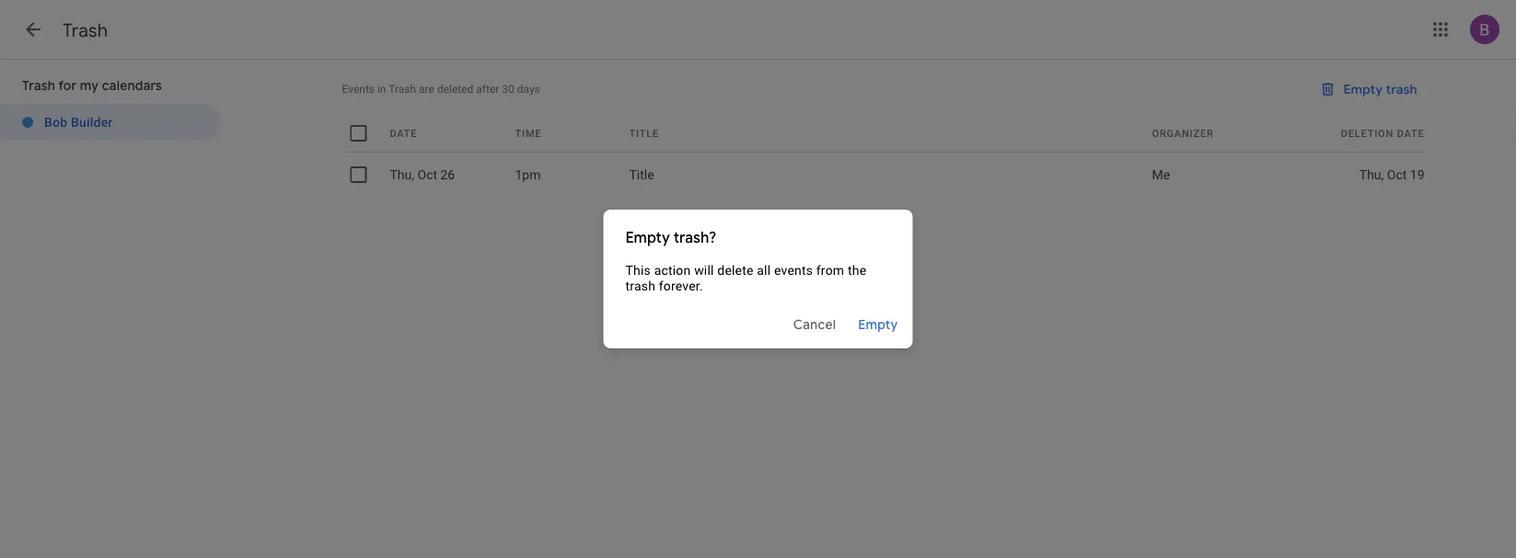 Task type: vqa. For each thing, say whether or not it's contained in the screenshot.
leftmost Thu
yes



Task type: locate. For each thing, give the bounding box(es) containing it.
date
[[390, 128, 417, 139]]

0 horizontal spatial ,
[[412, 167, 414, 183]]

go back image
[[22, 18, 44, 41]]

2 horizontal spatial trash
[[389, 83, 416, 96]]

for
[[58, 77, 77, 93]]

1 title from the top
[[629, 128, 659, 139]]

2 vertical spatial empty
[[859, 317, 898, 333]]

1 horizontal spatial trash
[[63, 19, 108, 42]]

1 thu from the left
[[390, 167, 412, 183]]

0 horizontal spatial empty
[[626, 228, 670, 247]]

thu
[[390, 167, 412, 183], [1360, 167, 1382, 183]]

oct left 19
[[1388, 167, 1407, 183]]

thu , oct 26
[[390, 167, 455, 183]]

my
[[80, 77, 99, 93]]

1 horizontal spatial oct
[[1388, 167, 1407, 183]]

trash right the in
[[389, 83, 416, 96]]

thu for thu , oct 26
[[390, 167, 412, 183]]

in
[[378, 83, 386, 96]]

cancel button
[[786, 308, 844, 342]]

events
[[774, 263, 813, 279]]

1 vertical spatial empty
[[626, 228, 670, 247]]

empty trash button
[[1313, 73, 1425, 106]]

0 vertical spatial title
[[629, 128, 659, 139]]

time
[[515, 128, 542, 139]]

trash inside this action will delete all events from the trash forever.
[[626, 279, 656, 294]]

trash for trash
[[63, 19, 108, 42]]

0 horizontal spatial trash
[[626, 279, 656, 294]]

date
[[1398, 128, 1425, 139]]

oct
[[418, 167, 437, 183], [1388, 167, 1407, 183]]

after
[[476, 83, 499, 96]]

1 , from the left
[[412, 167, 414, 183]]

1 oct from the left
[[418, 167, 437, 183]]

calendars
[[102, 77, 162, 93]]

trash right go back image
[[63, 19, 108, 42]]

thu down date
[[390, 167, 412, 183]]

2 , from the left
[[1382, 167, 1384, 183]]

,
[[412, 167, 414, 183], [1382, 167, 1384, 183]]

0 horizontal spatial trash
[[22, 77, 55, 93]]

trash up date
[[1386, 81, 1418, 97]]

2 title from the top
[[629, 167, 654, 183]]

empty down the
[[859, 317, 898, 333]]

trash
[[63, 19, 108, 42], [22, 77, 55, 93], [389, 83, 416, 96]]

empty trash? heading
[[626, 227, 891, 249]]

empty for empty trash?
[[626, 228, 670, 247]]

events in trash are deleted after 30 days
[[342, 83, 540, 96]]

empty
[[1344, 81, 1383, 97], [626, 228, 670, 247], [859, 317, 898, 333]]

2 oct from the left
[[1388, 167, 1407, 183]]

2 horizontal spatial empty
[[1344, 81, 1383, 97]]

1 horizontal spatial thu
[[1360, 167, 1382, 183]]

from
[[817, 263, 845, 279]]

all
[[757, 263, 771, 279]]

trash for my calendars
[[22, 77, 162, 93]]

trash inside button
[[1386, 81, 1418, 97]]

19
[[1411, 167, 1425, 183]]

2 thu from the left
[[1360, 167, 1382, 183]]

empty up deletion
[[1344, 81, 1383, 97]]

1 horizontal spatial empty
[[859, 317, 898, 333]]

0 horizontal spatial thu
[[390, 167, 412, 183]]

empty up this
[[626, 228, 670, 247]]

builder
[[71, 115, 113, 130]]

26
[[441, 167, 455, 183]]

0 vertical spatial empty
[[1344, 81, 1383, 97]]

trash
[[1386, 81, 1418, 97], [626, 279, 656, 294]]

trash for trash for my calendars
[[22, 77, 55, 93]]

1 vertical spatial trash
[[626, 279, 656, 294]]

empty trash?
[[626, 228, 717, 247]]

days
[[517, 83, 540, 96]]

thu down deletion
[[1360, 167, 1382, 183]]

trash heading
[[63, 19, 108, 42]]

0 vertical spatial trash
[[1386, 81, 1418, 97]]

oct left 26
[[418, 167, 437, 183]]

0 horizontal spatial oct
[[418, 167, 437, 183]]

trash left forever. on the left of page
[[626, 279, 656, 294]]

, left 19
[[1382, 167, 1384, 183]]

trash left for
[[22, 77, 55, 93]]

1 horizontal spatial ,
[[1382, 167, 1384, 183]]

, for oct 19
[[1382, 167, 1384, 183]]

1 vertical spatial title
[[629, 167, 654, 183]]

title
[[629, 128, 659, 139], [629, 167, 654, 183]]

, left 26
[[412, 167, 414, 183]]

1pm
[[515, 167, 541, 183]]

empty inside heading
[[626, 228, 670, 247]]

1 horizontal spatial trash
[[1386, 81, 1418, 97]]

, for oct 26
[[412, 167, 414, 183]]

events
[[342, 83, 375, 96]]



Task type: describe. For each thing, give the bounding box(es) containing it.
empty trash? alert dialog
[[604, 210, 913, 349]]

action
[[654, 263, 691, 279]]

me
[[1152, 167, 1171, 183]]

thu for thu , oct 19
[[1360, 167, 1382, 183]]

this action will delete all events from the trash forever.
[[626, 263, 867, 294]]

30
[[502, 83, 515, 96]]

oct for oct 26
[[418, 167, 437, 183]]

empty button
[[851, 308, 906, 342]]

empty trash
[[1344, 81, 1418, 97]]

oct for oct 19
[[1388, 167, 1407, 183]]

organizer
[[1152, 128, 1214, 139]]

deletion date
[[1342, 128, 1425, 139]]

empty for empty trash
[[1344, 81, 1383, 97]]

bob builder list item
[[0, 104, 221, 141]]

forever.
[[659, 279, 703, 294]]

bob
[[44, 115, 67, 130]]

cancel
[[794, 317, 836, 333]]

deletion
[[1342, 128, 1394, 139]]

title for 1pm
[[629, 167, 654, 183]]

this
[[626, 263, 651, 279]]

trash?
[[674, 228, 717, 247]]

the
[[848, 263, 867, 279]]

will
[[694, 263, 714, 279]]

bob builder link
[[0, 104, 221, 141]]

title for time
[[629, 128, 659, 139]]

deleted
[[437, 83, 474, 96]]

are
[[419, 83, 435, 96]]

bob builder
[[44, 115, 113, 130]]

delete
[[718, 263, 754, 279]]

thu , oct 19
[[1360, 167, 1425, 183]]



